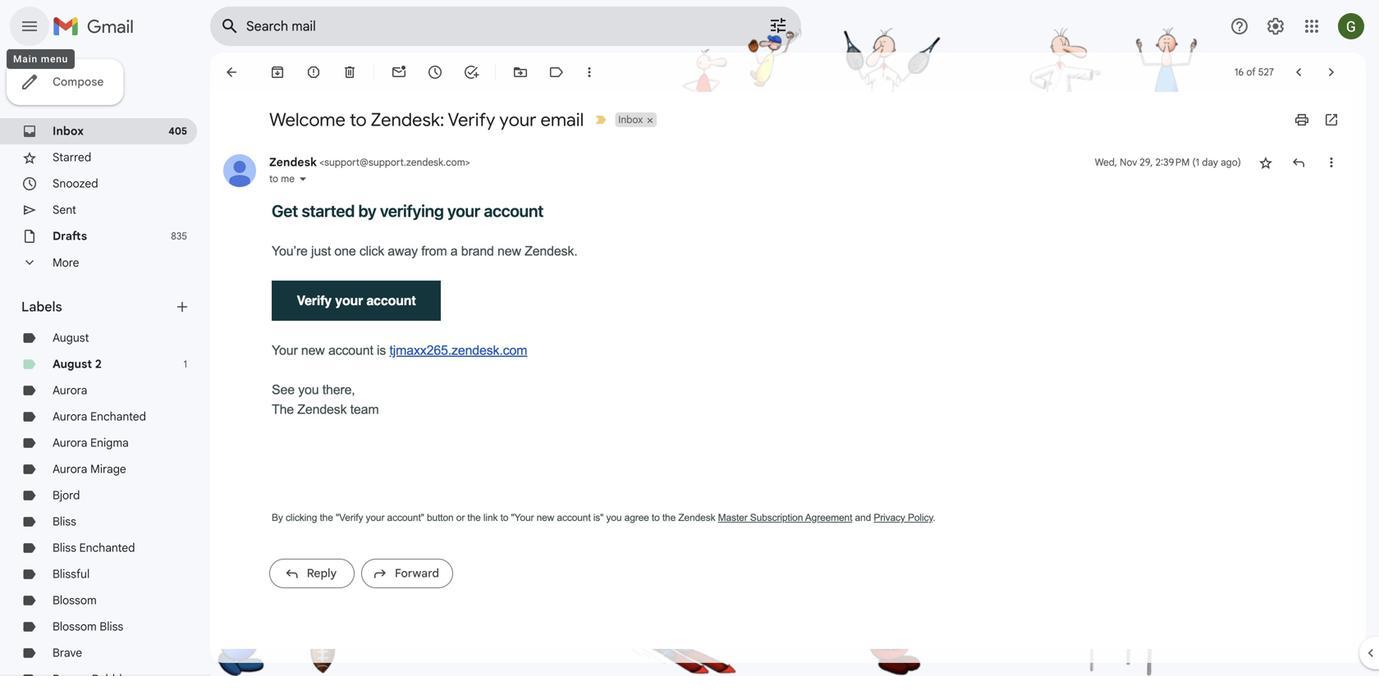 Task type: locate. For each thing, give the bounding box(es) containing it.
starred link
[[53, 150, 91, 165]]

2 august from the top
[[53, 357, 92, 371]]

newer image
[[1290, 64, 1307, 80]]

inbox up starred
[[53, 124, 84, 138]]

inbox inside button
[[618, 114, 643, 126]]

compose button
[[7, 59, 124, 105]]

just
[[311, 244, 331, 259]]

inbox button
[[615, 112, 645, 127]]

verify
[[448, 108, 495, 131], [297, 293, 332, 308]]

aurora up the bjord link
[[53, 462, 87, 477]]

forward link
[[361, 559, 453, 589]]

2 vertical spatial new
[[537, 512, 554, 523]]

account left is at bottom
[[328, 343, 373, 358]]

1 vertical spatial august
[[53, 357, 92, 371]]

0 vertical spatial you
[[298, 383, 319, 397]]

starred
[[53, 150, 91, 165]]

the left "verify
[[320, 512, 333, 523]]

the right agree
[[662, 512, 676, 523]]

zendesk
[[269, 155, 317, 170], [297, 402, 347, 417], [678, 512, 715, 523]]

august for august link
[[53, 331, 89, 345]]

0 horizontal spatial verify
[[297, 293, 332, 308]]

aurora down "aurora" link
[[53, 410, 87, 424]]

subscription
[[750, 512, 803, 523]]

aurora up aurora mirage
[[53, 436, 87, 450]]

0 horizontal spatial you
[[298, 383, 319, 397]]

account left is"
[[557, 512, 591, 523]]

"verify
[[336, 512, 363, 523]]

"your
[[511, 512, 534, 523]]

0 horizontal spatial inbox
[[53, 124, 84, 138]]

2 horizontal spatial the
[[662, 512, 676, 523]]

bliss for bliss link
[[53, 515, 76, 529]]

inbox inside labels navigation
[[53, 124, 84, 138]]

2 horizontal spatial new
[[537, 512, 554, 523]]

advanced search options image
[[762, 9, 795, 42]]

verify your account
[[283, 293, 430, 308]]

1 horizontal spatial the
[[467, 512, 481, 523]]

1 vertical spatial enchanted
[[79, 541, 135, 555]]

settings image
[[1266, 16, 1286, 36]]

add to tasks image
[[463, 64, 479, 80]]

Search mail text field
[[246, 18, 722, 34]]

1 vertical spatial you
[[606, 512, 622, 523]]

labels heading
[[21, 299, 174, 315]]

3 the from the left
[[662, 512, 676, 523]]

gmail image
[[53, 10, 142, 43]]

you right is"
[[606, 512, 622, 523]]

august 2
[[53, 357, 102, 371]]

welcome to zendesk: verify your email
[[269, 108, 584, 131]]

the
[[272, 402, 294, 417]]

your for "verify
[[366, 512, 384, 523]]

>
[[465, 156, 470, 169]]

aurora enchanted
[[53, 410, 146, 424]]

1 horizontal spatial verify
[[448, 108, 495, 131]]

you right see
[[298, 383, 319, 397]]

Not starred checkbox
[[1258, 154, 1274, 171]]

aurora for aurora mirage
[[53, 462, 87, 477]]

0 vertical spatial new
[[497, 244, 521, 259]]

1 aurora from the top
[[53, 383, 87, 398]]

blossom down blossom link
[[53, 620, 97, 634]]

account up brand
[[484, 201, 544, 220]]

1 horizontal spatial new
[[497, 244, 521, 259]]

enchanted up blissful link
[[79, 541, 135, 555]]

blissful link
[[53, 567, 90, 582]]

your up a
[[447, 201, 480, 220]]

is
[[377, 343, 386, 358]]

1 blossom from the top
[[53, 594, 97, 608]]

privacy
[[874, 512, 905, 523]]

august left 2
[[53, 357, 92, 371]]

0 horizontal spatial new
[[301, 343, 325, 358]]

aurora mirage
[[53, 462, 126, 477]]

blossom link
[[53, 594, 97, 608]]

new right brand
[[497, 244, 521, 259]]

1 vertical spatial zendesk
[[297, 402, 347, 417]]

mirage
[[90, 462, 126, 477]]

august for august 2
[[53, 357, 92, 371]]

verify up >
[[448, 108, 495, 131]]

1 horizontal spatial inbox
[[618, 114, 643, 126]]

29,
[[1140, 156, 1153, 169]]

of
[[1246, 66, 1256, 78]]

blossom down blissful
[[53, 594, 97, 608]]

blossom
[[53, 594, 97, 608], [53, 620, 97, 634]]

new right your
[[301, 343, 325, 358]]

aurora enigma link
[[53, 436, 129, 450]]

new right "your on the bottom left of the page
[[537, 512, 554, 523]]

1 the from the left
[[320, 512, 333, 523]]

account up your new account is tjmaxx265.zendesk.com
[[366, 293, 416, 308]]

bliss for bliss enchanted
[[53, 541, 76, 555]]

your left "email"
[[499, 108, 536, 131]]

1 vertical spatial bliss
[[53, 541, 76, 555]]

inbox for "inbox" link
[[53, 124, 84, 138]]

more image
[[581, 64, 598, 80]]

zendesk up me at left top
[[269, 155, 317, 170]]

from
[[421, 244, 447, 259]]

august up august 2
[[53, 331, 89, 345]]

1 vertical spatial verify
[[297, 293, 332, 308]]

agree
[[624, 512, 649, 523]]

0 vertical spatial august
[[53, 331, 89, 345]]

0 vertical spatial zendesk
[[269, 155, 317, 170]]

away
[[388, 244, 418, 259]]

the right or
[[467, 512, 481, 523]]

and
[[855, 512, 871, 523]]

835
[[171, 230, 187, 243]]

1
[[184, 358, 187, 371]]

bliss
[[53, 515, 76, 529], [53, 541, 76, 555], [100, 620, 123, 634]]

to me
[[269, 173, 295, 185]]

zendesk down there, on the left of page
[[297, 402, 347, 417]]

link
[[483, 512, 498, 523]]

zendesk left master
[[678, 512, 715, 523]]

show details image
[[298, 174, 308, 184]]

the
[[320, 512, 333, 523], [467, 512, 481, 523], [662, 512, 676, 523]]

inbox right "email"
[[618, 114, 643, 126]]

1 vertical spatial blossom
[[53, 620, 97, 634]]

support image
[[1230, 16, 1249, 36]]

there,
[[322, 383, 355, 397]]

button
[[427, 512, 454, 523]]

you inside see you there, the zendesk team
[[298, 383, 319, 397]]

wed, nov 29, 2:39 pm (1 day ago)
[[1095, 156, 1241, 169]]

enchanted for bliss enchanted
[[79, 541, 135, 555]]

4 aurora from the top
[[53, 462, 87, 477]]

527
[[1258, 66, 1274, 78]]

0 vertical spatial blossom
[[53, 594, 97, 608]]

blossom bliss
[[53, 620, 123, 634]]

aurora
[[53, 383, 87, 398], [53, 410, 87, 424], [53, 436, 87, 450], [53, 462, 87, 477]]

your
[[499, 108, 536, 131], [447, 201, 480, 220], [335, 293, 363, 308], [366, 512, 384, 523]]

reply link
[[269, 559, 355, 589]]

sent
[[53, 203, 76, 217]]

your right "verify
[[366, 512, 384, 523]]

0 vertical spatial bliss
[[53, 515, 76, 529]]

account
[[484, 201, 544, 220], [366, 293, 416, 308], [328, 343, 373, 358], [557, 512, 591, 523]]

blossom for blossom link
[[53, 594, 97, 608]]

welcome
[[269, 108, 345, 131]]

to
[[350, 108, 367, 131], [269, 173, 278, 185], [500, 512, 508, 523], [652, 512, 660, 523]]

aurora enigma
[[53, 436, 129, 450]]

0 vertical spatial enchanted
[[90, 410, 146, 424]]

None search field
[[210, 7, 801, 46]]

0 vertical spatial verify
[[448, 108, 495, 131]]

is"
[[593, 512, 604, 523]]

verify down the just
[[297, 293, 332, 308]]

enchanted for aurora enchanted
[[90, 410, 146, 424]]

by
[[272, 512, 283, 523]]

more button
[[0, 250, 197, 276]]

you're just one click away from a brand new zendesk.
[[272, 244, 577, 259]]

1 august from the top
[[53, 331, 89, 345]]

master subscription agreement link
[[718, 512, 852, 523]]

2 aurora from the top
[[53, 410, 87, 424]]

enchanted
[[90, 410, 146, 424], [79, 541, 135, 555]]

2 vertical spatial zendesk
[[678, 512, 715, 523]]

wed,
[[1095, 156, 1117, 169]]

support@support.zendesk.com
[[324, 156, 465, 169]]

verify your account link
[[272, 281, 441, 321]]

0 horizontal spatial the
[[320, 512, 333, 523]]

enchanted up enigma
[[90, 410, 146, 424]]

email
[[541, 108, 584, 131]]

to right agree
[[652, 512, 660, 523]]

2 blossom from the top
[[53, 620, 97, 634]]

blossom bliss link
[[53, 620, 123, 634]]

3 aurora from the top
[[53, 436, 87, 450]]

aurora for aurora enigma
[[53, 436, 87, 450]]

you
[[298, 383, 319, 397], [606, 512, 622, 523]]

aurora down august 2
[[53, 383, 87, 398]]

search mail image
[[215, 11, 245, 41]]



Task type: vqa. For each thing, say whether or not it's contained in the screenshot.
The '835'
yes



Task type: describe. For each thing, give the bounding box(es) containing it.
august link
[[53, 331, 89, 345]]

to right link
[[500, 512, 508, 523]]

clicking
[[286, 512, 317, 523]]

to up zendesk < support@support.zendesk.com >
[[350, 108, 367, 131]]

your for verifying
[[447, 201, 480, 220]]

drafts
[[53, 229, 87, 243]]

zendesk cell
[[269, 155, 470, 170]]

compose
[[53, 75, 104, 89]]

inbox link
[[53, 124, 84, 138]]

aurora for "aurora" link
[[53, 383, 87, 398]]

2 the from the left
[[467, 512, 481, 523]]

labels navigation
[[0, 53, 210, 676]]

your
[[272, 343, 298, 358]]

team
[[350, 402, 379, 417]]

by clicking the "verify your account" button or the link to "your new account is" you agree to the zendesk master subscription agreement and privacy policy .
[[272, 512, 935, 523]]

<
[[319, 156, 324, 169]]

account"
[[387, 512, 424, 523]]

(1
[[1192, 156, 1199, 169]]

bjord link
[[53, 488, 80, 503]]

main menu image
[[20, 16, 39, 36]]

blossom for blossom bliss
[[53, 620, 97, 634]]

brand
[[461, 244, 494, 259]]

wed, nov 29, 2:39 pm (1 day ago) cell
[[1095, 154, 1241, 171]]

not starred image
[[1258, 154, 1274, 171]]

see
[[272, 383, 295, 397]]

16
[[1235, 66, 1244, 78]]

2:39 pm
[[1156, 156, 1190, 169]]

snoozed link
[[53, 176, 98, 191]]

bliss enchanted link
[[53, 541, 135, 555]]

forward
[[395, 566, 439, 581]]

2
[[95, 357, 102, 371]]

inbox for inbox button
[[618, 114, 643, 126]]

bjord
[[53, 488, 80, 503]]

aurora mirage link
[[53, 462, 126, 477]]

.
[[933, 512, 935, 523]]

agreement
[[805, 512, 852, 523]]

by
[[358, 201, 376, 220]]

report spam image
[[305, 64, 322, 80]]

to left me at left top
[[269, 173, 278, 185]]

tjmaxx265.zendesk.com
[[389, 343, 527, 358]]

1 horizontal spatial you
[[606, 512, 622, 523]]

aurora enchanted link
[[53, 410, 146, 424]]

16 of 527
[[1235, 66, 1274, 78]]

zendesk:
[[371, 108, 444, 131]]

blissful
[[53, 567, 90, 582]]

more
[[53, 256, 79, 270]]

policy
[[908, 512, 933, 523]]

405
[[169, 125, 187, 138]]

2 vertical spatial bliss
[[100, 620, 123, 634]]

back to inbox image
[[223, 64, 240, 80]]

your new account is tjmaxx265.zendesk.com
[[272, 343, 527, 358]]

archive image
[[269, 64, 286, 80]]

started
[[302, 201, 355, 220]]

zendesk inside see you there, the zendesk team
[[297, 402, 347, 417]]

brave link
[[53, 646, 82, 660]]

labels image
[[548, 64, 565, 80]]

1 vertical spatial new
[[301, 343, 325, 358]]

snooze image
[[427, 64, 443, 80]]

brave
[[53, 646, 82, 660]]

a
[[450, 244, 458, 259]]

enigma
[[90, 436, 129, 450]]

me
[[281, 173, 295, 185]]

move to image
[[512, 64, 529, 80]]

day
[[1202, 156, 1218, 169]]

august 2 link
[[53, 357, 102, 371]]

get
[[272, 201, 298, 220]]

get started by verifying your account
[[272, 201, 544, 220]]

ago)
[[1221, 156, 1241, 169]]

snoozed
[[53, 176, 98, 191]]

bliss enchanted
[[53, 541, 135, 555]]

master
[[718, 512, 747, 523]]

drafts link
[[53, 229, 87, 243]]

one
[[334, 244, 356, 259]]

your for verify
[[499, 108, 536, 131]]

tjmaxx265.zendesk.com link
[[389, 343, 527, 358]]

your down one
[[335, 293, 363, 308]]

sent link
[[53, 203, 76, 217]]

privacy policy link
[[874, 512, 933, 523]]

verifying
[[380, 201, 444, 220]]

or
[[456, 512, 465, 523]]

older image
[[1323, 64, 1340, 80]]

aurora for aurora enchanted
[[53, 410, 87, 424]]

zendesk.
[[525, 244, 577, 259]]

reply
[[307, 566, 337, 581]]

see you there, the zendesk team
[[272, 383, 379, 417]]

you're
[[272, 244, 308, 259]]

nov
[[1120, 156, 1137, 169]]

delete image
[[341, 64, 358, 80]]



